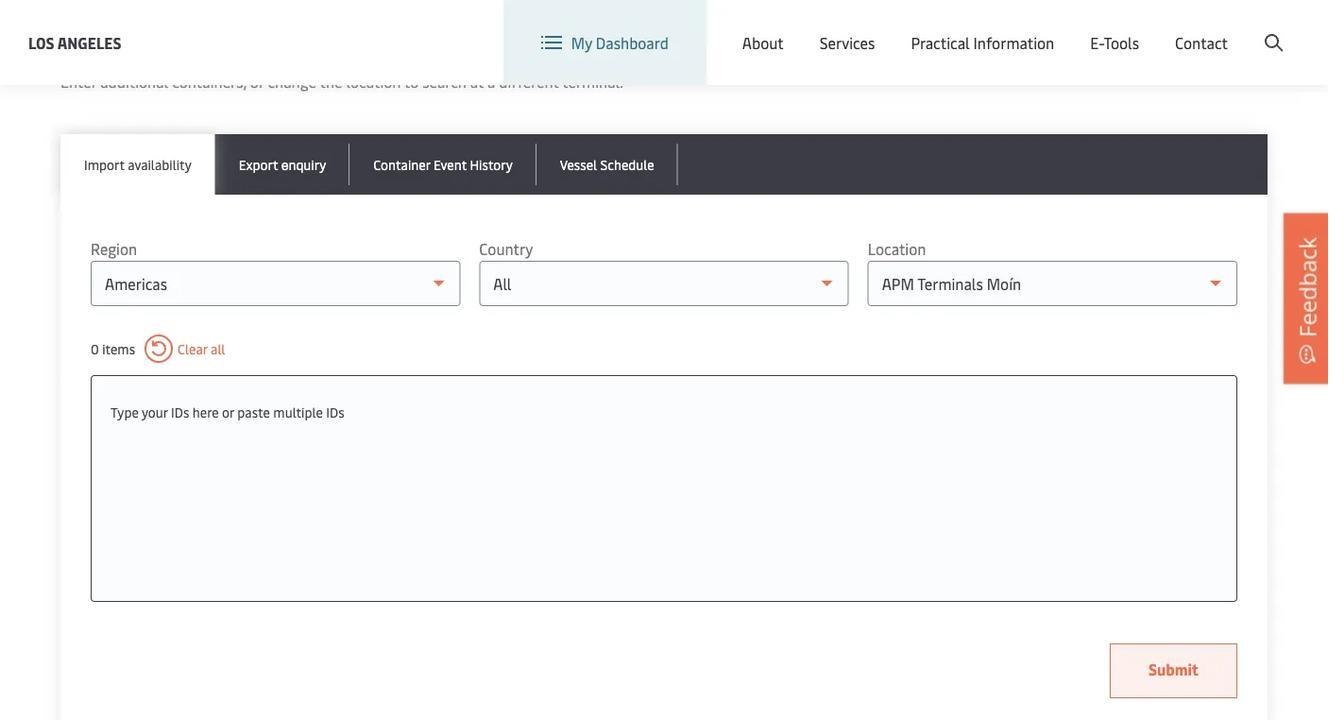 Task type: vqa. For each thing, say whether or not it's contained in the screenshot.
the Export еnquiry
yes



Task type: describe. For each thing, give the bounding box(es) containing it.
e-
[[1091, 32, 1104, 53]]

a
[[488, 71, 496, 92]]

global
[[964, 18, 1008, 38]]

vessel schedule button
[[537, 134, 678, 195]]

еnquiry
[[281, 155, 326, 173]]

again
[[146, 30, 209, 66]]

account
[[1237, 17, 1293, 38]]

container event history button
[[350, 134, 537, 195]]

practical information
[[911, 32, 1055, 53]]

1 vertical spatial or
[[222, 403, 234, 421]]

dashboard
[[596, 32, 669, 53]]

2 ids from the left
[[326, 403, 345, 421]]

switch location button
[[767, 17, 904, 38]]

login / create account
[[1140, 17, 1293, 38]]

my dashboard button
[[541, 0, 669, 85]]

import availability
[[84, 155, 192, 173]]

history
[[470, 155, 513, 173]]

create
[[1190, 17, 1234, 38]]

the
[[320, 71, 343, 92]]

global menu
[[964, 18, 1050, 38]]

los angeles link
[[28, 31, 121, 54]]

1 vertical spatial location
[[868, 239, 927, 259]]

event
[[434, 155, 467, 173]]

terminal.
[[563, 71, 624, 92]]

global menu button
[[923, 0, 1069, 56]]

export
[[239, 155, 278, 173]]

login / create account link
[[1105, 0, 1293, 56]]

feedback button
[[1284, 213, 1329, 384]]

login
[[1140, 17, 1177, 38]]

practical information button
[[911, 0, 1055, 85]]

my
[[572, 32, 593, 53]]

submit
[[1149, 659, 1199, 680]]

clear all button
[[145, 335, 225, 363]]

container
[[374, 155, 431, 173]]

clear
[[178, 340, 208, 358]]

or inside search again enter additional containers, or change the location to search at a different terminal.
[[250, 71, 264, 92]]

import
[[84, 155, 125, 173]]

/
[[1180, 17, 1186, 38]]

menu
[[1012, 18, 1050, 38]]

items
[[102, 340, 135, 358]]

container event history
[[374, 155, 513, 173]]

vessel schedule
[[560, 155, 655, 173]]

my dashboard
[[572, 32, 669, 53]]

contact
[[1176, 32, 1229, 53]]

type your ids here or paste multiple ids
[[111, 403, 345, 421]]

information
[[974, 32, 1055, 53]]

about button
[[743, 0, 784, 85]]

here
[[193, 403, 219, 421]]

los
[[28, 32, 54, 52]]



Task type: locate. For each thing, give the bounding box(es) containing it.
feedback
[[1292, 237, 1323, 337]]

los angeles
[[28, 32, 121, 52]]

country
[[479, 239, 533, 259]]

vessel
[[560, 155, 597, 173]]

0 vertical spatial location
[[846, 17, 904, 38]]

location inside button
[[846, 17, 904, 38]]

ids
[[171, 403, 189, 421], [326, 403, 345, 421]]

or left change
[[250, 71, 264, 92]]

None text field
[[111, 395, 1218, 429]]

ids right multiple
[[326, 403, 345, 421]]

enter
[[60, 71, 97, 92]]

at
[[470, 71, 484, 92]]

ids right the your on the bottom
[[171, 403, 189, 421]]

clear all
[[178, 340, 225, 358]]

or
[[250, 71, 264, 92], [222, 403, 234, 421]]

location
[[846, 17, 904, 38], [868, 239, 927, 259]]

availability
[[128, 155, 192, 173]]

location
[[346, 71, 401, 92]]

submit button
[[1110, 644, 1238, 698]]

or right here in the bottom left of the page
[[222, 403, 234, 421]]

angeles
[[57, 32, 121, 52]]

schedule
[[601, 155, 655, 173]]

0 horizontal spatial ids
[[171, 403, 189, 421]]

practical
[[911, 32, 970, 53]]

export еnquiry
[[239, 155, 326, 173]]

change
[[268, 71, 317, 92]]

export еnquiry button
[[215, 134, 350, 195]]

0 items
[[91, 340, 135, 358]]

containers,
[[172, 71, 247, 92]]

different
[[499, 71, 559, 92]]

all
[[211, 340, 225, 358]]

switch location
[[797, 17, 904, 38]]

switch
[[797, 17, 842, 38]]

0 vertical spatial or
[[250, 71, 264, 92]]

search
[[60, 30, 139, 66]]

services button
[[820, 0, 876, 85]]

tab list
[[60, 134, 1268, 195]]

import availability button
[[60, 134, 215, 195]]

0
[[91, 340, 99, 358]]

region
[[91, 239, 137, 259]]

multiple
[[273, 403, 323, 421]]

type
[[111, 403, 139, 421]]

1 ids from the left
[[171, 403, 189, 421]]

tools
[[1104, 32, 1140, 53]]

paste
[[238, 403, 270, 421]]

search again enter additional containers, or change the location to search at a different terminal.
[[60, 30, 624, 92]]

0 horizontal spatial or
[[222, 403, 234, 421]]

your
[[142, 403, 168, 421]]

contact button
[[1176, 0, 1229, 85]]

to
[[404, 71, 419, 92]]

1 horizontal spatial ids
[[326, 403, 345, 421]]

e-tools button
[[1091, 0, 1140, 85]]

additional
[[100, 71, 168, 92]]

search
[[423, 71, 467, 92]]

about
[[743, 32, 784, 53]]

e-tools
[[1091, 32, 1140, 53]]

tab list containing import availability
[[60, 134, 1268, 195]]

services
[[820, 32, 876, 53]]

1 horizontal spatial or
[[250, 71, 264, 92]]



